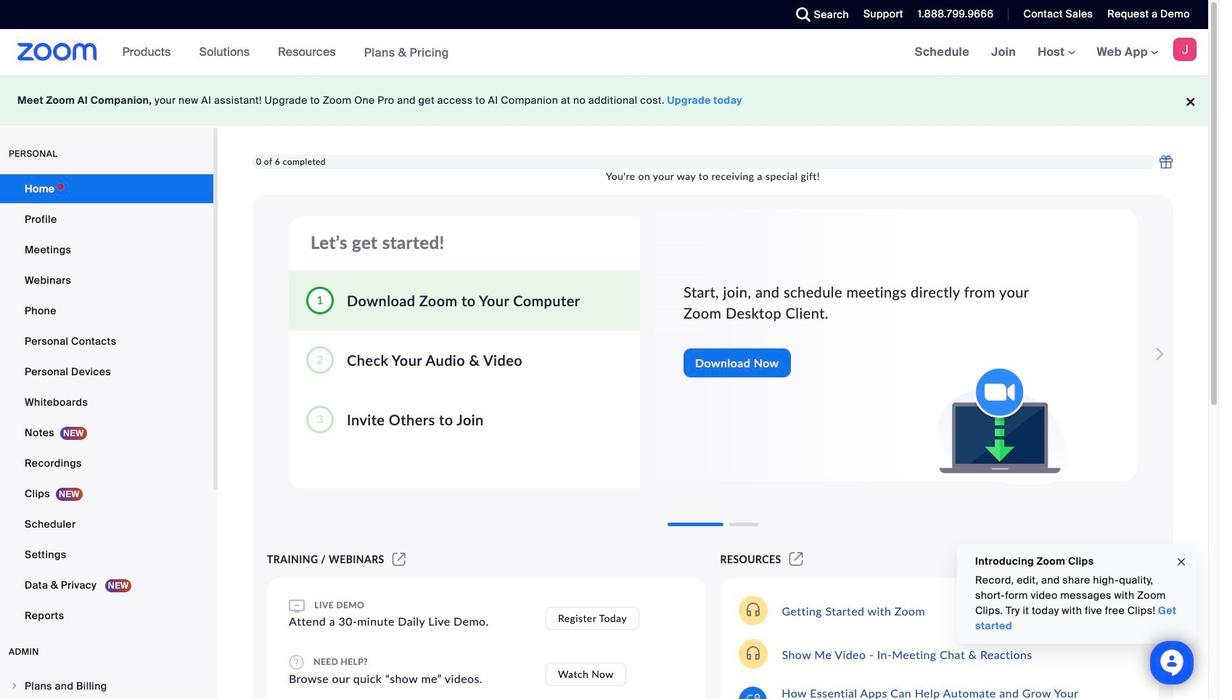 Task type: describe. For each thing, give the bounding box(es) containing it.
zoom logo image
[[17, 43, 97, 61]]

window new image
[[787, 553, 806, 566]]

window new image
[[390, 553, 408, 566]]

close image
[[1176, 554, 1188, 570]]



Task type: locate. For each thing, give the bounding box(es) containing it.
profile picture image
[[1174, 38, 1197, 61]]

personal menu menu
[[0, 174, 213, 632]]

banner
[[0, 29, 1209, 76]]

footer
[[0, 76, 1209, 126]]

right image
[[10, 682, 19, 690]]

product information navigation
[[112, 29, 460, 76]]

meetings navigation
[[904, 29, 1209, 76]]

next image
[[1148, 340, 1169, 369]]

menu item
[[0, 672, 213, 699]]



Task type: vqa. For each thing, say whether or not it's contained in the screenshot.
email calendar image
no



